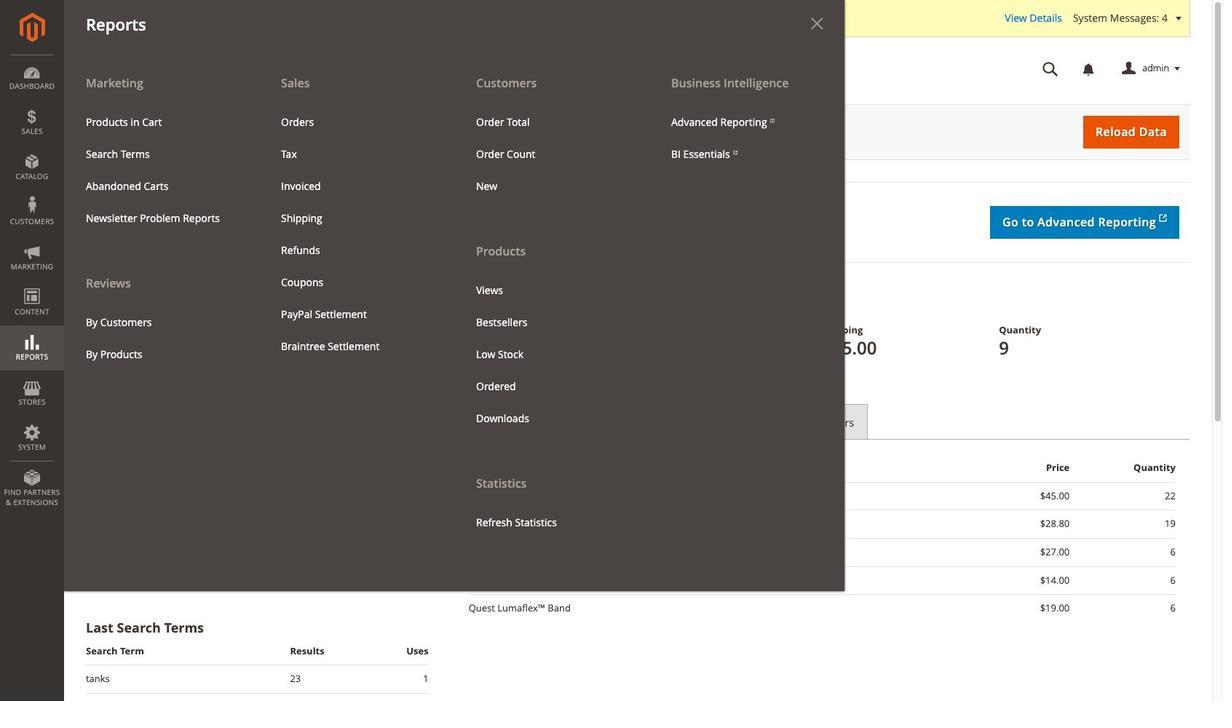 Task type: describe. For each thing, give the bounding box(es) containing it.
magento admin panel image
[[19, 12, 45, 42]]



Task type: vqa. For each thing, say whether or not it's contained in the screenshot.
text field
no



Task type: locate. For each thing, give the bounding box(es) containing it.
menu bar
[[0, 0, 845, 591]]

menu
[[64, 67, 845, 591], [64, 67, 259, 370], [454, 67, 649, 538], [75, 106, 248, 234], [270, 106, 443, 363], [465, 106, 639, 202], [660, 106, 834, 170], [465, 274, 639, 434], [75, 306, 248, 370]]



